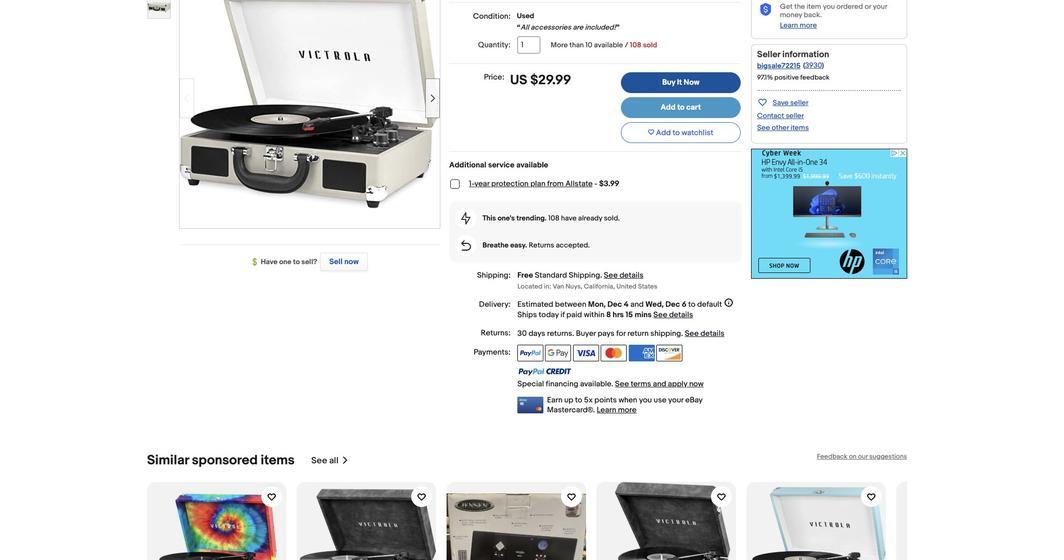 Task type: vqa. For each thing, say whether or not it's contained in the screenshot.
CLOSE image
no



Task type: locate. For each thing, give the bounding box(es) containing it.
similar sponsored items
[[147, 453, 295, 469]]

our
[[858, 453, 868, 461]]

plan
[[530, 179, 546, 189]]

1 horizontal spatial .
[[600, 271, 602, 281]]

108
[[630, 41, 641, 49], [548, 214, 559, 223]]

details down 6 on the bottom right
[[669, 310, 693, 320]]

add to cart link
[[621, 97, 741, 118]]

8
[[606, 310, 611, 320]]

1 horizontal spatial you
[[823, 2, 835, 11]]

your inside get the item you ordered or your money back. learn more
[[873, 2, 887, 11]]

with details__icon image left the get
[[759, 3, 772, 16]]

"
[[616, 23, 620, 31]]

. left buyer
[[572, 329, 574, 339]]

See all text field
[[311, 456, 338, 466]]

used " all accessories are included! "
[[517, 11, 620, 31]]

with details__icon image left breathe
[[461, 241, 471, 251]]

1 horizontal spatial 108
[[630, 41, 641, 49]]

. up california,
[[600, 271, 602, 281]]

united
[[616, 282, 637, 291]]

feedback
[[817, 453, 848, 461]]

5x
[[584, 396, 593, 406]]

0 horizontal spatial dec
[[607, 300, 622, 310]]

1 vertical spatial your
[[668, 396, 684, 406]]

add to cart
[[661, 103, 701, 112]]

add to watchlist
[[656, 128, 713, 138]]

available up plan
[[516, 160, 548, 170]]

breathe easy. returns accepted.
[[483, 241, 590, 250]]

details
[[620, 271, 644, 281], [669, 310, 693, 320], [701, 329, 725, 339]]

the
[[794, 2, 805, 11]]

0 vertical spatial more
[[800, 21, 817, 30]]

see
[[757, 123, 770, 132], [604, 271, 618, 281], [653, 310, 667, 320], [685, 329, 699, 339], [615, 380, 629, 389], [311, 456, 327, 466]]

you inside get the item you ordered or your money back. learn more
[[823, 2, 835, 11]]

see left all
[[311, 456, 327, 466]]

to left the 5x
[[575, 396, 582, 406]]

now right sell
[[344, 257, 359, 267]]

learn right the 5x
[[597, 406, 616, 415]]

learn more link
[[780, 21, 817, 30], [597, 406, 637, 415]]

get
[[780, 2, 793, 11]]

1 horizontal spatial details
[[669, 310, 693, 320]]

available
[[594, 41, 623, 49], [516, 160, 548, 170]]

your
[[873, 2, 887, 11], [668, 396, 684, 406]]

0 vertical spatial you
[[823, 2, 835, 11]]

more
[[800, 21, 817, 30], [618, 406, 637, 415]]

0 vertical spatial your
[[873, 2, 887, 11]]

your right the use
[[668, 396, 684, 406]]

points
[[595, 396, 617, 406]]

seller right save
[[790, 98, 809, 107]]

to left cart
[[677, 103, 685, 112]]

ships today if paid within 8 hrs 15 mins see details
[[517, 310, 693, 320]]

nuys,
[[566, 282, 583, 291]]

dec left 6 on the bottom right
[[666, 300, 680, 310]]

information
[[782, 49, 829, 60]]

see details link down 6 on the bottom right
[[653, 310, 693, 320]]

seller
[[757, 49, 780, 60]]

0 vertical spatial learn more link
[[780, 21, 817, 30]]

learn down money
[[780, 21, 798, 30]]

1 dec from the left
[[607, 300, 622, 310]]

108 right /
[[630, 41, 641, 49]]

to right 6 on the bottom right
[[688, 300, 696, 310]]

terms
[[631, 380, 651, 389]]

1 horizontal spatial and
[[653, 380, 666, 389]]

learn more link down money
[[780, 21, 817, 30]]

details inside free standard shipping . see details located in: van nuys, california, united states
[[620, 271, 644, 281]]

you right item
[[823, 2, 835, 11]]

money
[[780, 10, 802, 19]]

up
[[564, 396, 573, 406]]

0 horizontal spatial available
[[516, 160, 548, 170]]

seller down save seller
[[786, 111, 804, 120]]

condition:
[[473, 11, 511, 21]]

1 vertical spatial you
[[639, 396, 652, 406]]

add down "add to cart" link at the right top of page
[[656, 128, 671, 138]]

0 vertical spatial 108
[[630, 41, 641, 49]]

seller inside the contact seller see other items
[[786, 111, 804, 120]]

0 vertical spatial and
[[631, 300, 644, 310]]

0 horizontal spatial details
[[620, 271, 644, 281]]

all
[[329, 456, 338, 466]]

learn more link down special financing available. see terms and apply now
[[597, 406, 637, 415]]

2 vertical spatial with details__icon image
[[461, 241, 471, 251]]

see all link
[[311, 453, 349, 469]]

shipping:
[[477, 271, 511, 281]]

1 vertical spatial with details__icon image
[[461, 212, 471, 225]]

1 vertical spatial details
[[669, 310, 693, 320]]

0 horizontal spatial and
[[631, 300, 644, 310]]

add for add to cart
[[661, 103, 676, 112]]

located
[[517, 282, 543, 291]]

more right points
[[618, 406, 637, 415]]

0 vertical spatial learn
[[780, 21, 798, 30]]

0 horizontal spatial learn more link
[[597, 406, 637, 415]]

see down contact at the right top of page
[[757, 123, 770, 132]]

discover image
[[656, 345, 682, 362]]

paypal image
[[517, 345, 544, 362]]

item
[[807, 2, 821, 11]]

1 vertical spatial learn
[[597, 406, 616, 415]]

10
[[586, 41, 592, 49]]

0 horizontal spatial you
[[639, 396, 652, 406]]

ebay mastercard image
[[517, 397, 544, 414]]

1 vertical spatial add
[[656, 128, 671, 138]]

get the item you ordered or your money back. learn more
[[780, 2, 887, 30]]

save
[[773, 98, 789, 107]]

feedback on our suggestions
[[817, 453, 907, 461]]

visa image
[[573, 345, 599, 362]]

states
[[638, 282, 657, 291]]

0 vertical spatial available
[[594, 41, 623, 49]]

0 vertical spatial seller
[[790, 98, 809, 107]]

with details__icon image left "this"
[[461, 212, 471, 225]]

available left /
[[594, 41, 623, 49]]

items left see all
[[261, 453, 295, 469]]

dec up 'hrs'
[[607, 300, 622, 310]]

feedback on our suggestions link
[[817, 453, 907, 461]]

. for returns
[[572, 329, 574, 339]]

1 horizontal spatial more
[[800, 21, 817, 30]]

and right 4
[[631, 300, 644, 310]]

(
[[803, 61, 805, 70]]

1 horizontal spatial learn more link
[[780, 21, 817, 30]]

details down default
[[701, 329, 725, 339]]

. up discover image
[[681, 329, 683, 339]]

0 vertical spatial items
[[791, 123, 809, 132]]

quantity:
[[478, 40, 511, 50]]

30
[[517, 329, 527, 339]]

learn more
[[597, 406, 637, 415]]

seller inside "button"
[[790, 98, 809, 107]]

2 horizontal spatial details
[[701, 329, 725, 339]]

learn inside us $29.99 main content
[[597, 406, 616, 415]]

1 horizontal spatial dec
[[666, 300, 680, 310]]

paypal credit image
[[517, 368, 572, 377]]

ships
[[517, 310, 537, 320]]

1 vertical spatial more
[[618, 406, 637, 415]]

your inside earn up to 5x points when you use your ebay mastercard®.
[[668, 396, 684, 406]]

and up the use
[[653, 380, 666, 389]]

add down 'buy'
[[661, 103, 676, 112]]

108 left have
[[548, 214, 559, 223]]

$29.99
[[530, 72, 571, 88]]

1 horizontal spatial your
[[873, 2, 887, 11]]

apply
[[668, 380, 687, 389]]

trending.
[[517, 214, 547, 223]]

. for shipping
[[600, 271, 602, 281]]

save seller button
[[757, 96, 809, 108]]

1 horizontal spatial learn
[[780, 21, 798, 30]]

one's
[[498, 214, 515, 223]]

with details__icon image for returns accepted.
[[461, 212, 471, 225]]

1 vertical spatial learn more link
[[597, 406, 637, 415]]

see details link
[[604, 271, 644, 281], [653, 310, 693, 320], [685, 329, 725, 339]]

0 vertical spatial add
[[661, 103, 676, 112]]

wed,
[[646, 300, 664, 310]]

save seller
[[773, 98, 809, 107]]

free
[[517, 271, 533, 281]]

pays
[[598, 329, 615, 339]]

all
[[521, 23, 529, 31]]

picture 2 of 2 image
[[148, 0, 170, 18]]

add inside button
[[656, 128, 671, 138]]

0 horizontal spatial items
[[261, 453, 295, 469]]

details up united
[[620, 271, 644, 281]]

american express image
[[629, 345, 655, 362]]

0 horizontal spatial now
[[344, 257, 359, 267]]

see up california,
[[604, 271, 618, 281]]

used
[[517, 11, 534, 20]]

to right one
[[293, 258, 300, 267]]

0 horizontal spatial your
[[668, 396, 684, 406]]

0 vertical spatial now
[[344, 257, 359, 267]]

2 vertical spatial see details link
[[685, 329, 725, 339]]

you left the use
[[639, 396, 652, 406]]

your right or
[[873, 2, 887, 11]]

seller for contact
[[786, 111, 804, 120]]

0 vertical spatial details
[[620, 271, 644, 281]]

learn inside get the item you ordered or your money back. learn more
[[780, 21, 798, 30]]

now up ebay on the bottom right
[[689, 380, 704, 389]]

6
[[682, 300, 687, 310]]

special financing available. see terms and apply now
[[517, 380, 704, 389]]

to left watchlist
[[673, 128, 680, 138]]

1 vertical spatial seller
[[786, 111, 804, 120]]

see inside free standard shipping . see details located in: van nuys, california, united states
[[604, 271, 618, 281]]

0 horizontal spatial .
[[572, 329, 574, 339]]

more down back. at the right top
[[800, 21, 817, 30]]

2 horizontal spatial .
[[681, 329, 683, 339]]

1 horizontal spatial available
[[594, 41, 623, 49]]

0 horizontal spatial 108
[[548, 214, 559, 223]]

15
[[626, 310, 633, 320]]

items inside the contact seller see other items
[[791, 123, 809, 132]]

have
[[561, 214, 577, 223]]

with details__icon image
[[759, 3, 772, 16], [461, 212, 471, 225], [461, 241, 471, 251]]

items right 'other'
[[791, 123, 809, 132]]

1 vertical spatial and
[[653, 380, 666, 389]]

see details link down default
[[685, 329, 725, 339]]

google pay image
[[545, 345, 571, 362]]

1 horizontal spatial items
[[791, 123, 809, 132]]

1 horizontal spatial now
[[689, 380, 704, 389]]

mins
[[635, 310, 652, 320]]

see down wed,
[[653, 310, 667, 320]]

you inside earn up to 5x points when you use your ebay mastercard®.
[[639, 396, 652, 406]]

0 vertical spatial with details__icon image
[[759, 3, 772, 16]]

0 horizontal spatial learn
[[597, 406, 616, 415]]

2 dec from the left
[[666, 300, 680, 310]]

1 vertical spatial items
[[261, 453, 295, 469]]

contact
[[757, 111, 784, 120]]

now
[[344, 257, 359, 267], [689, 380, 704, 389]]

advertisement region
[[751, 149, 907, 279]]

free standard shipping . see details located in: van nuys, california, united states
[[517, 271, 657, 291]]

1 vertical spatial now
[[689, 380, 704, 389]]

0 horizontal spatial more
[[618, 406, 637, 415]]

. inside free standard shipping . see details located in: van nuys, california, united states
[[600, 271, 602, 281]]

see details link up united
[[604, 271, 644, 281]]

hrs
[[613, 310, 624, 320]]



Task type: describe. For each thing, give the bounding box(es) containing it.
1 vertical spatial see details link
[[653, 310, 693, 320]]

protection
[[491, 179, 529, 189]]

additional
[[449, 160, 486, 170]]

and for 4
[[631, 300, 644, 310]]

cart
[[686, 103, 701, 112]]

ordered
[[837, 2, 863, 11]]

default
[[697, 300, 722, 310]]

earn
[[547, 396, 563, 406]]

have one to sell?
[[261, 258, 317, 267]]

and for terms
[[653, 380, 666, 389]]

0 vertical spatial see details link
[[604, 271, 644, 281]]

sell?
[[301, 258, 317, 267]]

breathe
[[483, 241, 509, 250]]

easy.
[[510, 241, 527, 250]]

more than 10 available / 108 sold
[[551, 41, 657, 49]]

us $29.99
[[510, 72, 571, 88]]

today
[[539, 310, 559, 320]]

california,
[[584, 282, 615, 291]]

us $29.99 main content
[[449, 0, 742, 415]]

are
[[573, 23, 583, 31]]

more
[[551, 41, 568, 49]]

positive
[[775, 73, 799, 82]]

this
[[483, 214, 496, 223]]

year
[[474, 179, 490, 189]]

buy it now
[[662, 78, 699, 87]]

to inside earn up to 5x points when you use your ebay mastercard®.
[[575, 396, 582, 406]]

"
[[517, 23, 521, 31]]

in:
[[544, 282, 551, 291]]

feedback
[[800, 73, 830, 82]]

more inside get the item you ordered or your money back. learn more
[[800, 21, 817, 30]]

dollar sign image
[[252, 258, 261, 267]]

other
[[772, 123, 789, 132]]

allstate
[[566, 179, 593, 189]]

van
[[553, 282, 564, 291]]

or
[[865, 2, 871, 11]]

97.1%
[[757, 73, 773, 82]]

see terms and apply now link
[[615, 380, 704, 389]]

estimated
[[517, 300, 553, 310]]

mon,
[[588, 300, 606, 310]]

standard
[[535, 271, 567, 281]]

accepted.
[[556, 241, 590, 250]]

similar
[[147, 453, 189, 469]]

3930 link
[[805, 61, 822, 70]]

sell now link
[[317, 253, 368, 271]]

special
[[517, 380, 544, 389]]

2 vertical spatial details
[[701, 329, 725, 339]]

days
[[529, 329, 545, 339]]

1 vertical spatial available
[[516, 160, 548, 170]]

available.
[[580, 380, 613, 389]]

if
[[561, 310, 565, 320]]

it
[[677, 78, 682, 87]]

to inside button
[[673, 128, 680, 138]]

have
[[261, 258, 278, 267]]

seller for save
[[790, 98, 809, 107]]

buy it now link
[[621, 72, 741, 93]]

delivery:
[[479, 300, 511, 310]]

/
[[625, 41, 628, 49]]

-
[[594, 179, 597, 189]]

master card image
[[601, 345, 627, 362]]

additional service available
[[449, 160, 548, 170]]

price:
[[484, 72, 504, 82]]

returns
[[547, 329, 572, 339]]

buyer
[[576, 329, 596, 339]]

add for add to watchlist
[[656, 128, 671, 138]]

estimated between mon, dec 4 and wed, dec 6 to default
[[517, 300, 722, 310]]

bigsale72215 link
[[757, 61, 801, 70]]

service
[[488, 160, 515, 170]]

back.
[[804, 10, 822, 19]]

3930
[[805, 61, 822, 70]]

mastercard®.
[[547, 406, 595, 415]]

shipping
[[569, 271, 600, 281]]

for
[[616, 329, 626, 339]]

more inside us $29.99 main content
[[618, 406, 637, 415]]

already
[[578, 214, 602, 223]]

see inside the contact seller see other items
[[757, 123, 770, 132]]

on
[[849, 453, 857, 461]]

$3.99
[[599, 179, 619, 189]]

bigsale72215
[[757, 61, 801, 70]]

now inside us $29.99 main content
[[689, 380, 704, 389]]

1 vertical spatial 108
[[548, 214, 559, 223]]

paid
[[567, 310, 582, 320]]

see right shipping
[[685, 329, 699, 339]]

from
[[547, 179, 564, 189]]

shipping
[[651, 329, 681, 339]]

ebay
[[685, 396, 703, 406]]

victrola vintage 3-speed bluetooth suitcase record player with built-in speakers - picture 1 of 2 image
[[179, 0, 440, 210]]

see up when
[[615, 380, 629, 389]]

buy
[[662, 78, 675, 87]]

with details__icon image for 97.1% positive feedback
[[759, 3, 772, 16]]

returns:
[[481, 329, 511, 338]]

when
[[619, 396, 637, 406]]

1-
[[469, 179, 475, 189]]

sponsored
[[192, 453, 258, 469]]

sold.
[[604, 214, 620, 223]]

Quantity: text field
[[517, 36, 540, 54]]

earn up to 5x points when you use your ebay mastercard®.
[[547, 396, 703, 415]]

payments:
[[474, 348, 511, 358]]

now
[[684, 78, 699, 87]]



